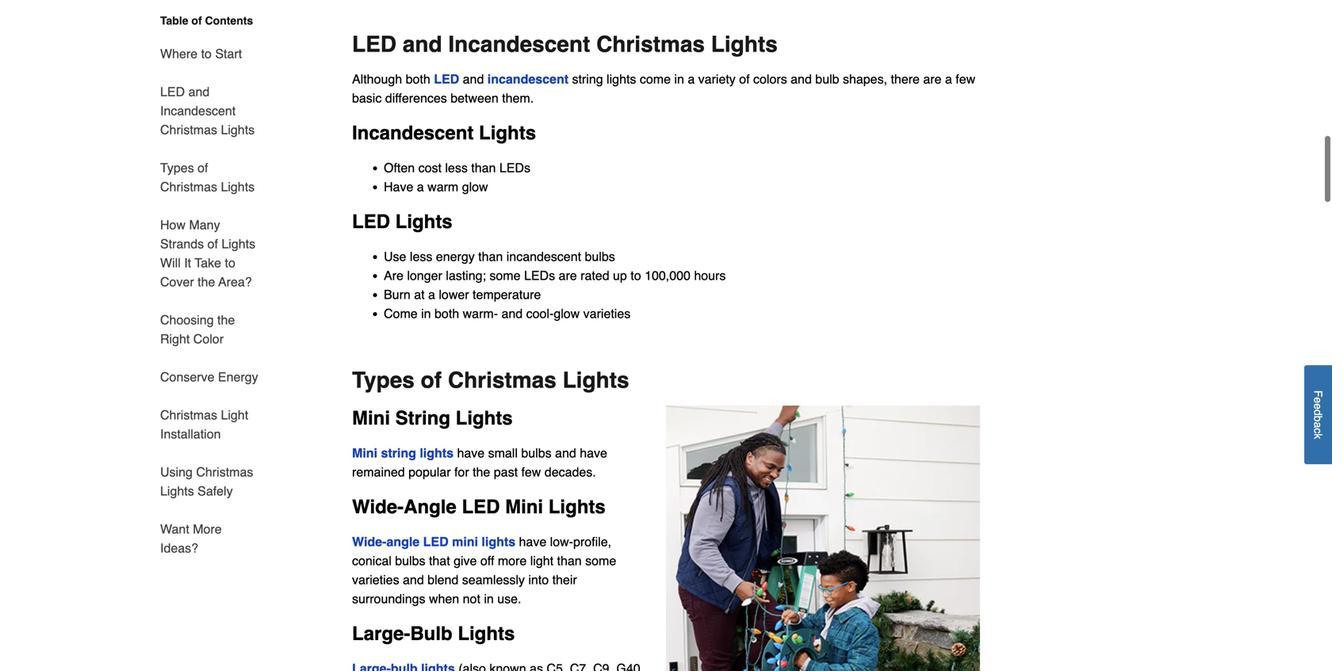 Task type: vqa. For each thing, say whether or not it's contained in the screenshot.
Chat Invite Button image
no



Task type: describe. For each thing, give the bounding box(es) containing it.
there
[[891, 72, 920, 86]]

f
[[1312, 391, 1325, 398]]

led up between
[[434, 72, 459, 86]]

decades.
[[545, 465, 596, 480]]

more
[[498, 554, 527, 569]]

cool-
[[526, 306, 554, 321]]

few inside string lights come in a variety of colors and bulb shapes, there are a few basic differences between them.
[[956, 72, 976, 86]]

seamlessly
[[462, 573, 525, 588]]

d
[[1312, 410, 1325, 416]]

than inside have low-profile, conical bulbs that give off more light than some varieties and blend seamlessly into their surroundings when not in use.
[[557, 554, 582, 569]]

between
[[451, 91, 499, 105]]

table
[[160, 14, 188, 27]]

table of contents element
[[141, 13, 260, 558]]

glow inside often cost less than leds have a warm glow
[[462, 180, 488, 194]]

led up that
[[423, 535, 449, 549]]

shapes,
[[843, 72, 887, 86]]

cover
[[160, 275, 194, 289]]

and inside use less energy than incandescent bulbs are longer lasting; some leds are rated up to 100,000 hours burn at a lower temperature come in both warm- and cool-glow varieties
[[502, 306, 523, 321]]

a inside button
[[1312, 422, 1325, 429]]

although both led and incandescent
[[352, 72, 569, 86]]

varieties inside have low-profile, conical bulbs that give off more light than some varieties and blend seamlessly into their surroundings when not in use.
[[352, 573, 399, 588]]

0 horizontal spatial lights
[[420, 446, 454, 461]]

their
[[552, 573, 577, 588]]

and inside have low-profile, conical bulbs that give off more light than some varieties and blend seamlessly into their surroundings when not in use.
[[403, 573, 424, 588]]

use.
[[497, 592, 521, 607]]

choosing the right color
[[160, 313, 235, 347]]

energy
[[218, 370, 258, 385]]

bulbs inside have low-profile, conical bulbs that give off more light than some varieties and blend seamlessly into their surroundings when not in use.
[[395, 554, 425, 569]]

for
[[454, 465, 469, 480]]

have for low-
[[519, 535, 547, 549]]

led and incandescent christmas lights inside table of contents element
[[160, 84, 255, 137]]

light
[[530, 554, 554, 569]]

rated
[[581, 268, 609, 283]]

when
[[429, 592, 459, 607]]

0 horizontal spatial to
[[201, 46, 212, 61]]

off
[[480, 554, 494, 569]]

strands
[[160, 237, 204, 251]]

light
[[221, 408, 248, 423]]

1 e from the top
[[1312, 398, 1325, 404]]

temperature
[[473, 287, 541, 302]]

that
[[429, 554, 450, 569]]

mini string lights link
[[352, 446, 454, 461]]

more
[[193, 522, 222, 537]]

use
[[384, 249, 406, 264]]

of inside string lights come in a variety of colors and bulb shapes, there are a few basic differences between them.
[[739, 72, 750, 86]]

c
[[1312, 429, 1325, 434]]

of up mini string lights
[[421, 368, 442, 393]]

are
[[384, 268, 404, 283]]

wide-angle led mini lights link
[[352, 535, 516, 549]]

lights inside using christmas lights safely
[[160, 484, 194, 499]]

conical
[[352, 554, 392, 569]]

small
[[488, 446, 518, 461]]

christmas up types of christmas lights link at top
[[160, 123, 217, 137]]

blend
[[428, 573, 459, 588]]

profile,
[[573, 535, 611, 549]]

some inside use less energy than incandescent bulbs are longer lasting; some leds are rated up to 100,000 hours burn at a lower temperature come in both warm- and cool-glow varieties
[[490, 268, 521, 283]]

2 e from the top
[[1312, 404, 1325, 410]]

contents
[[205, 14, 253, 27]]

and up led link
[[403, 32, 442, 57]]

using
[[160, 465, 193, 480]]

the inside how many strands of lights will it take to cover the area?
[[198, 275, 215, 289]]

conserve energy
[[160, 370, 258, 385]]

2 vertical spatial incandescent
[[352, 122, 474, 144]]

burn
[[384, 287, 411, 302]]

k
[[1312, 434, 1325, 440]]

remained
[[352, 465, 405, 480]]

want more ideas?
[[160, 522, 222, 556]]

come
[[384, 306, 418, 321]]

bulbs inside the have small bulbs and have remained popular for the past few decades.
[[521, 446, 552, 461]]

some inside have low-profile, conical bulbs that give off more light than some varieties and blend seamlessly into their surroundings when not in use.
[[585, 554, 616, 569]]

ideas?
[[160, 541, 198, 556]]

than for glow
[[471, 161, 496, 175]]

lower
[[439, 287, 469, 302]]

of inside types of christmas lights
[[198, 161, 208, 175]]

warm
[[428, 180, 459, 194]]

often cost less than leds have a warm glow
[[384, 161, 531, 194]]

christmas up come
[[596, 32, 705, 57]]

led link
[[434, 72, 459, 86]]

longer
[[407, 268, 442, 283]]

variety
[[698, 72, 736, 86]]

into
[[528, 573, 549, 588]]

how
[[160, 218, 186, 232]]

to inside use less energy than incandescent bulbs are longer lasting; some leds are rated up to 100,000 hours burn at a lower temperature come in both warm- and cool-glow varieties
[[631, 268, 641, 283]]

have for small
[[457, 446, 485, 461]]

1 horizontal spatial types
[[352, 368, 415, 393]]

a left the variety
[[688, 72, 695, 86]]

christmas inside types of christmas lights
[[160, 180, 217, 194]]

will
[[160, 256, 181, 270]]

the inside the have small bulbs and have remained popular for the past few decades.
[[473, 465, 490, 480]]

led up although
[[352, 32, 397, 57]]

and up between
[[463, 72, 484, 86]]

surroundings
[[352, 592, 425, 607]]

how many strands of lights will it take to cover the area? link
[[160, 206, 260, 301]]

choosing the right color link
[[160, 301, 260, 358]]

where to start link
[[160, 35, 242, 73]]

bulb
[[815, 72, 839, 86]]

b
[[1312, 416, 1325, 422]]

have low-profile, conical bulbs that give off more light than some varieties and blend seamlessly into their surroundings when not in use.
[[352, 535, 616, 607]]

types of christmas lights inside table of contents element
[[160, 161, 255, 194]]

lasting;
[[446, 268, 486, 283]]

1 vertical spatial string
[[381, 446, 416, 461]]

incandescent for and
[[488, 72, 569, 86]]

warm-
[[463, 306, 498, 321]]

and inside led and incandescent christmas lights
[[188, 84, 210, 99]]

mini for mini string lights
[[352, 408, 390, 429]]

1 horizontal spatial types of christmas lights
[[352, 368, 629, 393]]

0 vertical spatial both
[[406, 72, 430, 86]]

color
[[193, 332, 224, 347]]

few inside the have small bulbs and have remained popular for the past few decades.
[[521, 465, 541, 480]]

a inside use less energy than incandescent bulbs are longer lasting; some leds are rated up to 100,000 hours burn at a lower temperature come in both warm- and cool-glow varieties
[[428, 287, 435, 302]]

incandescent link
[[488, 72, 569, 86]]

how many strands of lights will it take to cover the area?
[[160, 218, 255, 289]]

incandescent lights
[[352, 122, 536, 144]]

hours
[[694, 268, 726, 283]]

cost
[[418, 161, 442, 175]]

up
[[613, 268, 627, 283]]

using christmas lights safely
[[160, 465, 253, 499]]

give
[[454, 554, 477, 569]]

in inside string lights come in a variety of colors and bulb shapes, there are a few basic differences between them.
[[674, 72, 684, 86]]

many
[[189, 218, 220, 232]]

led and incandescent christmas lights link
[[160, 73, 260, 149]]

100,000
[[645, 268, 691, 283]]



Task type: locate. For each thing, give the bounding box(es) containing it.
christmas down warm-
[[448, 368, 557, 393]]

0 vertical spatial in
[[674, 72, 684, 86]]

conserve
[[160, 370, 214, 385]]

led lights
[[352, 211, 453, 233]]

differences
[[385, 91, 447, 105]]

are inside use less energy than incandescent bulbs are longer lasting; some leds are rated up to 100,000 hours burn at a lower temperature come in both warm- and cool-glow varieties
[[559, 268, 577, 283]]

both
[[406, 72, 430, 86], [435, 306, 459, 321]]

less up the longer
[[410, 249, 432, 264]]

a down cost
[[417, 180, 424, 194]]

to up area?
[[225, 256, 235, 270]]

incandescent inside table of contents element
[[160, 103, 236, 118]]

mini for mini string lights
[[352, 446, 377, 461]]

0 vertical spatial mini
[[352, 408, 390, 429]]

1 horizontal spatial have
[[519, 535, 547, 549]]

both down lower
[[435, 306, 459, 321]]

0 horizontal spatial both
[[406, 72, 430, 86]]

1 horizontal spatial in
[[484, 592, 494, 607]]

it
[[184, 256, 191, 270]]

often
[[384, 161, 415, 175]]

are right "there"
[[923, 72, 942, 86]]

incandescent for than
[[507, 249, 581, 264]]

varieties down the rated
[[583, 306, 631, 321]]

energy
[[436, 249, 475, 264]]

some up temperature at the top of the page
[[490, 268, 521, 283]]

e up the b
[[1312, 404, 1325, 410]]

have up decades.
[[580, 446, 607, 461]]

mini up mini string lights link
[[352, 408, 390, 429]]

and up decades.
[[555, 446, 576, 461]]

are left the rated
[[559, 268, 577, 283]]

and inside string lights come in a variety of colors and bulb shapes, there are a few basic differences between them.
[[791, 72, 812, 86]]

of inside how many strands of lights will it take to cover the area?
[[207, 237, 218, 251]]

incandescent down 'where to start' link
[[160, 103, 236, 118]]

wide- for wide-angle led mini lights
[[352, 496, 404, 518]]

of up many
[[198, 161, 208, 175]]

come
[[640, 72, 671, 86]]

a up k
[[1312, 422, 1325, 429]]

e
[[1312, 398, 1325, 404], [1312, 404, 1325, 410]]

than up 'their'
[[557, 554, 582, 569]]

angle
[[404, 496, 457, 518]]

1 wide- from the top
[[352, 496, 404, 518]]

lights up off at the left bottom of the page
[[482, 535, 516, 549]]

mini
[[352, 408, 390, 429], [352, 446, 377, 461], [505, 496, 543, 518]]

0 vertical spatial types of christmas lights
[[160, 161, 255, 194]]

than down incandescent lights
[[471, 161, 496, 175]]

0 vertical spatial bulbs
[[585, 249, 615, 264]]

colors
[[753, 72, 787, 86]]

0 horizontal spatial varieties
[[352, 573, 399, 588]]

2 vertical spatial than
[[557, 554, 582, 569]]

the inside choosing the right color
[[217, 313, 235, 328]]

led and incandescent christmas lights down 'where to start' link
[[160, 84, 255, 137]]

basic
[[352, 91, 382, 105]]

led down where
[[160, 84, 185, 99]]

1 vertical spatial incandescent
[[160, 103, 236, 118]]

1 vertical spatial some
[[585, 554, 616, 569]]

and down temperature at the top of the page
[[502, 306, 523, 321]]

0 horizontal spatial few
[[521, 465, 541, 480]]

low-
[[550, 535, 573, 549]]

types inside types of christmas lights
[[160, 161, 194, 175]]

string up remained
[[381, 446, 416, 461]]

2 horizontal spatial bulbs
[[585, 249, 615, 264]]

0 horizontal spatial glow
[[462, 180, 488, 194]]

conserve energy link
[[160, 358, 258, 397]]

bulb
[[410, 623, 453, 645]]

types up how
[[160, 161, 194, 175]]

2 wide- from the top
[[352, 535, 387, 549]]

led and incandescent christmas lights up incandescent link
[[352, 32, 778, 57]]

leds up temperature at the top of the page
[[524, 268, 555, 283]]

f e e d b a c k
[[1312, 391, 1325, 440]]

string
[[572, 72, 603, 86], [381, 446, 416, 461]]

than for lasting;
[[478, 249, 503, 264]]

christmas light installation link
[[160, 397, 260, 454]]

a inside often cost less than leds have a warm glow
[[417, 180, 424, 194]]

bulbs down angle
[[395, 554, 425, 569]]

1 vertical spatial in
[[421, 306, 431, 321]]

0 vertical spatial led and incandescent christmas lights
[[352, 32, 778, 57]]

have small bulbs and have remained popular for the past few decades.
[[352, 446, 607, 480]]

0 vertical spatial few
[[956, 72, 976, 86]]

1 horizontal spatial glow
[[554, 306, 580, 321]]

to right up
[[631, 268, 641, 283]]

bulbs
[[585, 249, 615, 264], [521, 446, 552, 461], [395, 554, 425, 569]]

have up light
[[519, 535, 547, 549]]

both up differences
[[406, 72, 430, 86]]

1 vertical spatial incandescent
[[507, 249, 581, 264]]

both inside use less energy than incandescent bulbs are longer lasting; some leds are rated up to 100,000 hours burn at a lower temperature come in both warm- and cool-glow varieties
[[435, 306, 459, 321]]

0 vertical spatial the
[[198, 275, 215, 289]]

0 horizontal spatial less
[[410, 249, 432, 264]]

than inside often cost less than leds have a warm glow
[[471, 161, 496, 175]]

1 vertical spatial lights
[[420, 446, 454, 461]]

take
[[195, 256, 221, 270]]

1 horizontal spatial are
[[923, 72, 942, 86]]

varieties inside use less energy than incandescent bulbs are longer lasting; some leds are rated up to 100,000 hours burn at a lower temperature come in both warm- and cool-glow varieties
[[583, 306, 631, 321]]

the down 'take'
[[198, 275, 215, 289]]

1 vertical spatial mini
[[352, 446, 377, 461]]

led up use
[[352, 211, 390, 233]]

to
[[201, 46, 212, 61], [225, 256, 235, 270], [631, 268, 641, 283]]

0 vertical spatial less
[[445, 161, 468, 175]]

not
[[463, 592, 480, 607]]

0 horizontal spatial types
[[160, 161, 194, 175]]

angle
[[387, 535, 420, 549]]

mini string lights
[[352, 408, 513, 429]]

mini string lights
[[352, 446, 454, 461]]

0 vertical spatial are
[[923, 72, 942, 86]]

glow
[[462, 180, 488, 194], [554, 306, 580, 321]]

less inside often cost less than leds have a warm glow
[[445, 161, 468, 175]]

incandescent up temperature at the top of the page
[[507, 249, 581, 264]]

lights
[[711, 32, 778, 57], [479, 122, 536, 144], [221, 123, 255, 137], [221, 180, 255, 194], [395, 211, 453, 233], [222, 237, 255, 251], [563, 368, 629, 393], [456, 408, 513, 429], [160, 484, 194, 499], [549, 496, 606, 518], [458, 623, 515, 645]]

1 horizontal spatial led and incandescent christmas lights
[[352, 32, 778, 57]]

e up d
[[1312, 398, 1325, 404]]

and down 'where to start' link
[[188, 84, 210, 99]]

bulbs up the rated
[[585, 249, 615, 264]]

leds inside often cost less than leds have a warm glow
[[499, 161, 531, 175]]

1 vertical spatial the
[[217, 313, 235, 328]]

0 horizontal spatial types of christmas lights
[[160, 161, 255, 194]]

led up the mini
[[462, 496, 500, 518]]

1 vertical spatial glow
[[554, 306, 580, 321]]

types of christmas lights down warm-
[[352, 368, 629, 393]]

some down profile,
[[585, 554, 616, 569]]

1 horizontal spatial both
[[435, 306, 459, 321]]

wide-angle led mini lights
[[352, 496, 606, 518]]

0 horizontal spatial are
[[559, 268, 577, 283]]

bulbs inside use less energy than incandescent bulbs are longer lasting; some leds are rated up to 100,000 hours burn at a lower temperature come in both warm- and cool-glow varieties
[[585, 249, 615, 264]]

less up warm
[[445, 161, 468, 175]]

1 horizontal spatial bulbs
[[521, 446, 552, 461]]

incandescent up them. at the top of page
[[488, 72, 569, 86]]

in right not
[[484, 592, 494, 607]]

0 vertical spatial types
[[160, 161, 194, 175]]

christmas up safely at left bottom
[[196, 465, 253, 480]]

0 horizontal spatial in
[[421, 306, 431, 321]]

in inside use less energy than incandescent bulbs are longer lasting; some leds are rated up to 100,000 hours burn at a lower temperature come in both warm- and cool-glow varieties
[[421, 306, 431, 321]]

1 horizontal spatial varieties
[[583, 306, 631, 321]]

bulbs right the "small"
[[521, 446, 552, 461]]

string
[[395, 408, 450, 429]]

christmas up how
[[160, 180, 217, 194]]

leds
[[499, 161, 531, 175], [524, 268, 555, 283]]

installation
[[160, 427, 221, 442]]

f e e d b a c k button
[[1305, 366, 1332, 465]]

christmas inside using christmas lights safely
[[196, 465, 253, 480]]

1 horizontal spatial few
[[956, 72, 976, 86]]

types
[[160, 161, 194, 175], [352, 368, 415, 393]]

0 horizontal spatial string
[[381, 446, 416, 461]]

the up color
[[217, 313, 235, 328]]

popular
[[409, 465, 451, 480]]

2 horizontal spatial the
[[473, 465, 490, 480]]

incandescent
[[448, 32, 590, 57], [160, 103, 236, 118], [352, 122, 474, 144]]

in right come
[[674, 72, 684, 86]]

past
[[494, 465, 518, 480]]

0 vertical spatial than
[[471, 161, 496, 175]]

0 vertical spatial varieties
[[583, 306, 631, 321]]

0 vertical spatial some
[[490, 268, 521, 283]]

of right the table
[[191, 14, 202, 27]]

1 vertical spatial types
[[352, 368, 415, 393]]

wide- for wide-angle led mini lights
[[352, 535, 387, 549]]

0 vertical spatial incandescent
[[488, 72, 569, 86]]

0 horizontal spatial led and incandescent christmas lights
[[160, 84, 255, 137]]

1 horizontal spatial string
[[572, 72, 603, 86]]

have inside have low-profile, conical bulbs that give off more light than some varieties and blend seamlessly into their surroundings when not in use.
[[519, 535, 547, 549]]

and left bulb
[[791, 72, 812, 86]]

lights
[[607, 72, 636, 86], [420, 446, 454, 461], [482, 535, 516, 549]]

1 horizontal spatial less
[[445, 161, 468, 175]]

wide- down remained
[[352, 496, 404, 518]]

0 vertical spatial wide-
[[352, 496, 404, 518]]

varieties down conical
[[352, 573, 399, 588]]

string lights come in a variety of colors and bulb shapes, there are a few basic differences between them.
[[352, 72, 976, 105]]

1 horizontal spatial some
[[585, 554, 616, 569]]

at
[[414, 287, 425, 302]]

mini down the past
[[505, 496, 543, 518]]

are inside string lights come in a variety of colors and bulb shapes, there are a few basic differences between them.
[[923, 72, 942, 86]]

string right incandescent link
[[572, 72, 603, 86]]

1 vertical spatial types of christmas lights
[[352, 368, 629, 393]]

1 vertical spatial than
[[478, 249, 503, 264]]

2 horizontal spatial in
[[674, 72, 684, 86]]

1 vertical spatial leds
[[524, 268, 555, 283]]

2 horizontal spatial to
[[631, 268, 641, 283]]

1 vertical spatial less
[[410, 249, 432, 264]]

incandescent up incandescent link
[[448, 32, 590, 57]]

and inside the have small bulbs and have remained popular for the past few decades.
[[555, 446, 576, 461]]

2 vertical spatial lights
[[482, 535, 516, 549]]

incandescent down differences
[[352, 122, 474, 144]]

types of christmas lights
[[160, 161, 255, 194], [352, 368, 629, 393]]

than up the lasting;
[[478, 249, 503, 264]]

the right "for"
[[473, 465, 490, 480]]

want more ideas? link
[[160, 511, 260, 558]]

have
[[457, 446, 485, 461], [580, 446, 607, 461], [519, 535, 547, 549]]

area?
[[218, 275, 252, 289]]

2 horizontal spatial have
[[580, 446, 607, 461]]

using christmas lights safely link
[[160, 454, 260, 511]]

lights inside how many strands of lights will it take to cover the area?
[[222, 237, 255, 251]]

0 vertical spatial string
[[572, 72, 603, 86]]

led
[[352, 32, 397, 57], [434, 72, 459, 86], [160, 84, 185, 99], [352, 211, 390, 233], [462, 496, 500, 518], [423, 535, 449, 549]]

lights left come
[[607, 72, 636, 86]]

lights inside string lights come in a variety of colors and bulb shapes, there are a few basic differences between them.
[[607, 72, 636, 86]]

1 vertical spatial few
[[521, 465, 541, 480]]

have up "for"
[[457, 446, 485, 461]]

where to start
[[160, 46, 242, 61]]

start
[[215, 46, 242, 61]]

less inside use less energy than incandescent bulbs are longer lasting; some leds are rated up to 100,000 hours burn at a lower temperature come in both warm- and cool-glow varieties
[[410, 249, 432, 264]]

0 horizontal spatial some
[[490, 268, 521, 283]]

christmas light installation
[[160, 408, 248, 442]]

incandescent inside use less energy than incandescent bulbs are longer lasting; some leds are rated up to 100,000 hours burn at a lower temperature come in both warm- and cool-glow varieties
[[507, 249, 581, 264]]

few right "there"
[[956, 72, 976, 86]]

mini
[[452, 535, 478, 549]]

0 vertical spatial lights
[[607, 72, 636, 86]]

of
[[191, 14, 202, 27], [739, 72, 750, 86], [198, 161, 208, 175], [207, 237, 218, 251], [421, 368, 442, 393]]

2 vertical spatial mini
[[505, 496, 543, 518]]

although
[[352, 72, 402, 86]]

to left 'start'
[[201, 46, 212, 61]]

types of christmas lights up many
[[160, 161, 255, 194]]

1 horizontal spatial to
[[225, 256, 235, 270]]

right
[[160, 332, 190, 347]]

1 vertical spatial led and incandescent christmas lights
[[160, 84, 255, 137]]

2 vertical spatial bulbs
[[395, 554, 425, 569]]

have
[[384, 180, 413, 194]]

of left colors
[[739, 72, 750, 86]]

leds down them. at the top of page
[[499, 161, 531, 175]]

1 vertical spatial bulbs
[[521, 446, 552, 461]]

2 vertical spatial the
[[473, 465, 490, 480]]

led inside table of contents element
[[160, 84, 185, 99]]

a right "there"
[[945, 72, 952, 86]]

2 vertical spatial in
[[484, 592, 494, 607]]

glow inside use less energy than incandescent bulbs are longer lasting; some leds are rated up to 100,000 hours burn at a lower temperature come in both warm- and cool-glow varieties
[[554, 306, 580, 321]]

1 horizontal spatial lights
[[482, 535, 516, 549]]

in down at
[[421, 306, 431, 321]]

string inside string lights come in a variety of colors and bulb shapes, there are a few basic differences between them.
[[572, 72, 603, 86]]

a father and son putting up strings of christmas lights around an entry door. image
[[666, 406, 980, 672]]

0 horizontal spatial have
[[457, 446, 485, 461]]

large-bulb lights
[[352, 623, 515, 645]]

christmas up installation on the bottom of page
[[160, 408, 217, 423]]

1 vertical spatial both
[[435, 306, 459, 321]]

0 vertical spatial leds
[[499, 161, 531, 175]]

than inside use less energy than incandescent bulbs are longer lasting; some leds are rated up to 100,000 hours burn at a lower temperature come in both warm- and cool-glow varieties
[[478, 249, 503, 264]]

use less energy than incandescent bulbs are longer lasting; some leds are rated up to 100,000 hours burn at a lower temperature come in both warm- and cool-glow varieties
[[384, 249, 726, 321]]

few right the past
[[521, 465, 541, 480]]

christmas
[[596, 32, 705, 57], [160, 123, 217, 137], [160, 180, 217, 194], [448, 368, 557, 393], [160, 408, 217, 423], [196, 465, 253, 480]]

leds inside use less energy than incandescent bulbs are longer lasting; some leds are rated up to 100,000 hours burn at a lower temperature come in both warm- and cool-glow varieties
[[524, 268, 555, 283]]

large-
[[352, 623, 410, 645]]

0 vertical spatial glow
[[462, 180, 488, 194]]

wide- up conical
[[352, 535, 387, 549]]

1 vertical spatial are
[[559, 268, 577, 283]]

in inside have low-profile, conical bulbs that give off more light than some varieties and blend seamlessly into their surroundings when not in use.
[[484, 592, 494, 607]]

want
[[160, 522, 189, 537]]

types of christmas lights link
[[160, 149, 260, 206]]

and left blend
[[403, 573, 424, 588]]

0 horizontal spatial the
[[198, 275, 215, 289]]

lights up popular
[[420, 446, 454, 461]]

christmas inside christmas light installation
[[160, 408, 217, 423]]

types up the string
[[352, 368, 415, 393]]

0 horizontal spatial bulbs
[[395, 554, 425, 569]]

2 horizontal spatial lights
[[607, 72, 636, 86]]

table of contents
[[160, 14, 253, 27]]

a right at
[[428, 287, 435, 302]]

mini up remained
[[352, 446, 377, 461]]

choosing
[[160, 313, 214, 328]]

of up 'take'
[[207, 237, 218, 251]]

1 horizontal spatial the
[[217, 313, 235, 328]]

1 vertical spatial varieties
[[352, 573, 399, 588]]

to inside how many strands of lights will it take to cover the area?
[[225, 256, 235, 270]]

1 vertical spatial wide-
[[352, 535, 387, 549]]

0 vertical spatial incandescent
[[448, 32, 590, 57]]

led and incandescent christmas lights
[[352, 32, 778, 57], [160, 84, 255, 137]]

less
[[445, 161, 468, 175], [410, 249, 432, 264]]



